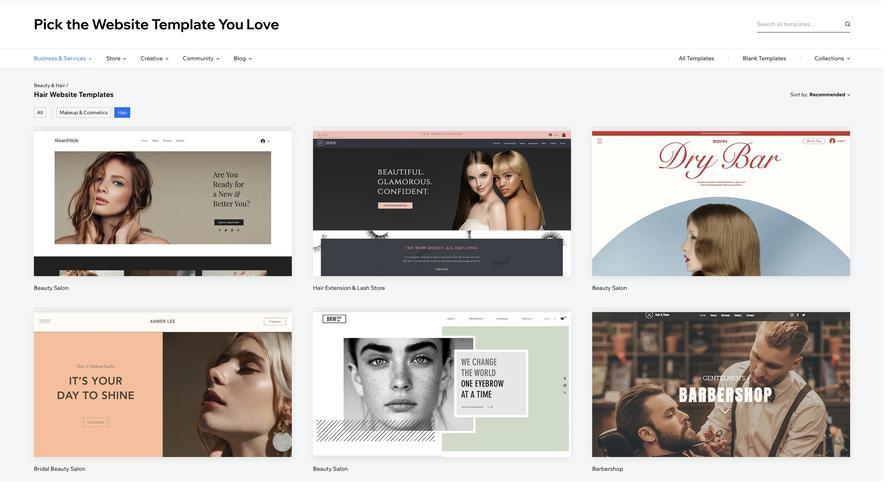 Task type: locate. For each thing, give the bounding box(es) containing it.
recommended
[[810, 91, 845, 98]]

beauty salon
[[34, 285, 69, 292], [592, 285, 627, 292], [313, 466, 348, 473]]

1 horizontal spatial all
[[679, 55, 686, 62]]

edit button inside hair extension & lash store group
[[425, 185, 459, 202]]

None search field
[[757, 15, 850, 32]]

hair link
[[115, 107, 130, 118]]

0 horizontal spatial beauty salon group
[[34, 126, 292, 292]]

bridal
[[34, 466, 49, 473]]

business & services
[[34, 55, 86, 62]]

view button
[[146, 209, 180, 226], [425, 209, 459, 226], [705, 209, 738, 226], [146, 390, 180, 407], [425, 390, 459, 407], [705, 390, 738, 407]]

edit inside hair extension & lash store group
[[437, 190, 447, 197]]

& right makeup
[[79, 109, 82, 116]]

hair
[[56, 82, 65, 89], [34, 90, 48, 99], [118, 109, 127, 116], [313, 285, 324, 292]]

beauty
[[34, 82, 50, 89], [34, 285, 53, 292], [592, 285, 611, 292], [51, 466, 69, 473], [313, 466, 332, 473]]

blank templates link
[[743, 49, 786, 68]]

all inside "link"
[[37, 109, 43, 116]]

all
[[679, 55, 686, 62], [37, 109, 43, 116]]

0 horizontal spatial beauty salon
[[34, 285, 69, 292]]

edit button inside barbershop group
[[705, 366, 738, 383]]

edit for the middle "beauty salon" group the hair website templates - beauty salon 'image'
[[437, 371, 447, 378]]

edit button
[[146, 185, 180, 202], [425, 185, 459, 202], [705, 185, 738, 202], [146, 366, 180, 383], [425, 366, 459, 383], [705, 366, 738, 383]]

edit inside barbershop group
[[716, 371, 727, 378]]

creative
[[141, 55, 163, 62]]

edit for the hair website templates - beauty salon 'image' associated with the right "beauty salon" group
[[716, 190, 727, 197]]

& for hair
[[51, 82, 55, 89]]

1 horizontal spatial templates
[[687, 55, 714, 62]]

sort
[[790, 91, 800, 98]]

view button inside barbershop group
[[705, 390, 738, 407]]

0 horizontal spatial store
[[106, 55, 120, 62]]

beauty inside group
[[51, 466, 69, 473]]

store
[[106, 55, 120, 62], [371, 285, 385, 292]]

beauty & hair /
[[34, 82, 69, 89]]

collections
[[815, 55, 844, 62]]

0 horizontal spatial hair website templates - beauty salon image
[[34, 131, 292, 276]]

all templates
[[679, 55, 714, 62]]

view button inside hair extension & lash store group
[[425, 209, 459, 226]]

bridal beauty salon group
[[34, 308, 292, 473]]

view
[[156, 214, 169, 221], [436, 214, 449, 221], [715, 214, 728, 221], [156, 395, 169, 402], [436, 395, 449, 402], [715, 395, 728, 402]]

2 horizontal spatial templates
[[759, 55, 786, 62]]

edit button inside 'bridal beauty salon' group
[[146, 366, 180, 383]]

all inside generic categories element
[[679, 55, 686, 62]]

view inside barbershop group
[[715, 395, 728, 402]]

hair left extension
[[313, 285, 324, 292]]

all for all templates
[[679, 55, 686, 62]]

hair down "beauty & hair" link
[[34, 90, 48, 99]]

2 horizontal spatial beauty salon group
[[592, 126, 850, 292]]

1 horizontal spatial beauty salon
[[313, 466, 348, 473]]

edit for hair website templates - bridal beauty salon "image" on the bottom of the page
[[158, 371, 168, 378]]

pick the website template you love
[[34, 15, 279, 33]]

website
[[92, 15, 149, 33], [50, 90, 77, 99]]

view inside hair extension & lash store group
[[436, 214, 449, 221]]

& for services
[[59, 55, 62, 62]]

beauty & hair link
[[34, 82, 65, 89]]

& for cosmetics
[[79, 109, 82, 116]]

edit inside 'bridal beauty salon' group
[[158, 371, 168, 378]]

1 horizontal spatial beauty salon group
[[313, 308, 571, 473]]

0 horizontal spatial all
[[37, 109, 43, 116]]

categories by subject element
[[34, 49, 252, 68]]

templates
[[687, 55, 714, 62], [759, 55, 786, 62], [79, 90, 114, 99]]

template
[[152, 15, 216, 33]]

1 horizontal spatial store
[[371, 285, 385, 292]]

lash
[[357, 285, 369, 292]]

0 horizontal spatial website
[[50, 90, 77, 99]]

beauty salon for the middle "beauty salon" group
[[313, 466, 348, 473]]

hair inside group
[[313, 285, 324, 292]]

1 vertical spatial store
[[371, 285, 385, 292]]

hair website templates - beauty salon image for the middle "beauty salon" group
[[313, 312, 571, 458]]

0 horizontal spatial templates
[[79, 90, 114, 99]]

hair website templates
[[34, 90, 114, 99]]

salon
[[54, 285, 69, 292], [612, 285, 627, 292], [70, 466, 85, 473], [333, 466, 348, 473]]

hair for hair website templates
[[34, 90, 48, 99]]

hair website templates - beauty salon image
[[34, 131, 292, 276], [592, 131, 850, 276], [313, 312, 571, 458]]

all for all
[[37, 109, 43, 116]]

& left services
[[59, 55, 62, 62]]

hair website templates - beauty salon image for the right "beauty salon" group
[[592, 131, 850, 276]]

2 horizontal spatial beauty salon
[[592, 285, 627, 292]]

beauty salon for the right "beauty salon" group
[[592, 285, 627, 292]]

& inside group
[[352, 285, 356, 292]]

& left /
[[51, 82, 55, 89]]

extension
[[325, 285, 351, 292]]

0 vertical spatial store
[[106, 55, 120, 62]]

edit
[[158, 190, 168, 197], [437, 190, 447, 197], [716, 190, 727, 197], [158, 371, 168, 378], [437, 371, 447, 378], [716, 371, 727, 378]]

sort by:
[[790, 91, 808, 98]]

& left the lash
[[352, 285, 356, 292]]

templates for blank templates
[[759, 55, 786, 62]]

hair right cosmetics
[[118, 109, 127, 116]]

hair for hair link
[[118, 109, 127, 116]]

hair website templates - bridal beauty salon image
[[34, 312, 292, 458]]

& inside categories by subject element
[[59, 55, 62, 62]]

pick
[[34, 15, 63, 33]]

2 horizontal spatial hair website templates - beauty salon image
[[592, 131, 850, 276]]

1 vertical spatial all
[[37, 109, 43, 116]]

edit for the hair website templates - beauty salon 'image' corresponding to "beauty salon" group to the left
[[158, 190, 168, 197]]

bridal beauty salon
[[34, 466, 85, 473]]

store inside categories by subject element
[[106, 55, 120, 62]]

1 horizontal spatial hair website templates - beauty salon image
[[313, 312, 571, 458]]

0 vertical spatial all
[[679, 55, 686, 62]]

1 horizontal spatial website
[[92, 15, 149, 33]]

&
[[59, 55, 62, 62], [51, 82, 55, 89], [79, 109, 82, 116], [352, 285, 356, 292]]

beauty salon group
[[34, 126, 292, 292], [592, 126, 850, 292], [313, 308, 571, 473]]



Task type: vqa. For each thing, say whether or not it's contained in the screenshot.
question to the right
no



Task type: describe. For each thing, give the bounding box(es) containing it.
beauty salon for "beauty salon" group to the left
[[34, 285, 69, 292]]

the
[[66, 15, 89, 33]]

services
[[64, 55, 86, 62]]

all link
[[34, 107, 46, 118]]

salon for the right "beauty salon" group
[[612, 285, 627, 292]]

blank
[[743, 55, 758, 62]]

cosmetics
[[83, 109, 108, 116]]

you
[[218, 15, 244, 33]]

store inside group
[[371, 285, 385, 292]]

0 vertical spatial website
[[92, 15, 149, 33]]

view button inside 'bridal beauty salon' group
[[146, 390, 180, 407]]

Search search field
[[757, 15, 850, 32]]

love
[[246, 15, 279, 33]]

makeup
[[60, 109, 78, 116]]

blog
[[234, 55, 246, 62]]

hair extension & lash store
[[313, 285, 385, 292]]

blank templates
[[743, 55, 786, 62]]

categories. use the left and right arrow keys to navigate the menu element
[[0, 49, 884, 68]]

makeup & cosmetics link
[[56, 107, 111, 118]]

hair extension & lash store group
[[313, 126, 571, 292]]

salon for "beauty salon" group to the left
[[54, 285, 69, 292]]

generic categories element
[[679, 49, 850, 68]]

business
[[34, 55, 57, 62]]

/
[[66, 82, 69, 89]]

barbershop
[[592, 466, 623, 473]]

hair website templates - beauty salon image for "beauty salon" group to the left
[[34, 131, 292, 276]]

templates for all templates
[[687, 55, 714, 62]]

hair website templates - hair extension & lash store image
[[313, 131, 571, 276]]

hair for hair extension & lash store
[[313, 285, 324, 292]]

view inside 'bridal beauty salon' group
[[156, 395, 169, 402]]

makeup & cosmetics
[[60, 109, 108, 116]]

edit for hair website templates - barbershop image
[[716, 371, 727, 378]]

community
[[183, 55, 214, 62]]

edit for hair website templates - hair extension & lash store 'image'
[[437, 190, 447, 197]]

1 vertical spatial website
[[50, 90, 77, 99]]

salon for the middle "beauty salon" group
[[333, 466, 348, 473]]

by:
[[802, 91, 808, 98]]

barbershop group
[[592, 308, 850, 473]]

hair left /
[[56, 82, 65, 89]]

hair website templates - barbershop image
[[592, 312, 850, 458]]

all templates link
[[679, 49, 714, 68]]



